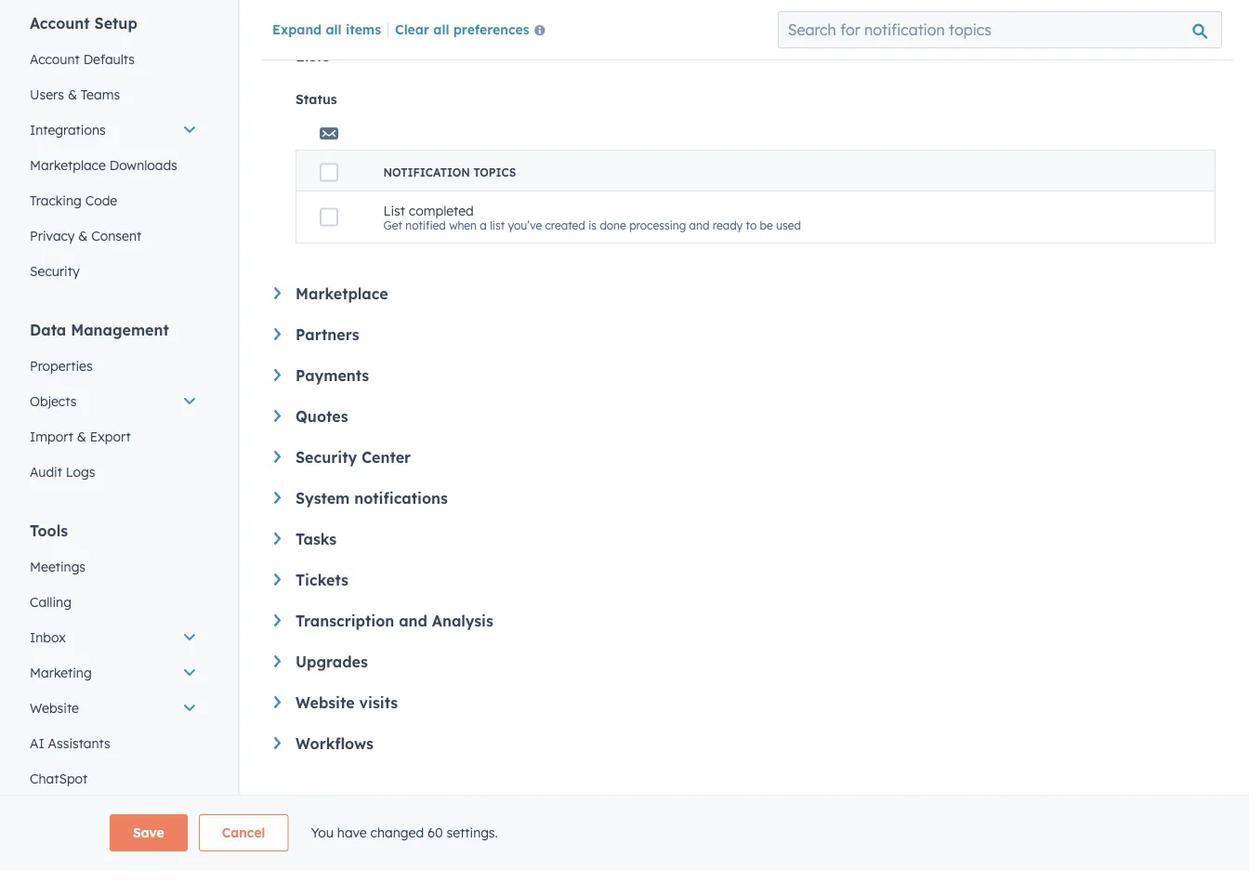 Task type: describe. For each thing, give the bounding box(es) containing it.
assistants
[[48, 736, 110, 752]]

caret image for marketplace
[[274, 287, 281, 299]]

is
[[589, 218, 597, 232]]

partners button
[[274, 326, 1216, 344]]

caret image for website visits
[[274, 697, 281, 709]]

notifications
[[355, 489, 448, 508]]

payments button
[[274, 366, 1216, 385]]

caret image for system notifications
[[274, 492, 281, 504]]

notified
[[406, 218, 446, 232]]

privacy & consent
[[30, 228, 142, 244]]

calling link
[[19, 585, 208, 620]]

account setup
[[30, 14, 137, 33]]

get
[[384, 218, 403, 232]]

have
[[337, 825, 367, 841]]

status
[[296, 91, 337, 107]]

items
[[346, 21, 381, 37]]

marketplace button
[[274, 285, 1216, 303]]

save button
[[110, 815, 188, 852]]

you have changed 60 settings.
[[311, 825, 498, 841]]

security for security
[[30, 263, 80, 279]]

website for website visits
[[296, 694, 355, 712]]

properties
[[30, 358, 93, 374]]

you
[[311, 825, 334, 841]]

caret image for payments
[[274, 369, 281, 381]]

quotes
[[296, 407, 348, 426]]

settings.
[[447, 825, 498, 841]]

transcription and analysis button
[[274, 612, 1216, 631]]

account defaults link
[[19, 42, 208, 77]]

transcription and analysis
[[296, 612, 494, 631]]

ready
[[713, 218, 743, 232]]

objects button
[[19, 384, 208, 419]]

Search for notification topics search field
[[778, 11, 1223, 48]]

account setup element
[[19, 13, 208, 289]]

audit logs
[[30, 464, 95, 480]]

marketplace downloads
[[30, 157, 177, 173]]

upgrades button
[[274, 653, 1216, 671]]

defaults
[[83, 51, 135, 67]]

inbox button
[[19, 620, 208, 656]]

system notifications
[[296, 489, 448, 508]]

account for account setup
[[30, 14, 90, 33]]

meetings
[[30, 559, 86, 575]]

clear all preferences button
[[395, 19, 553, 42]]

ai assistants link
[[19, 726, 208, 762]]

partners
[[296, 326, 359, 344]]

marketing
[[30, 665, 92, 681]]

upgrades
[[296, 653, 368, 671]]

downloads
[[110, 157, 177, 173]]

website visits button
[[274, 694, 1216, 712]]

tickets button
[[274, 571, 1216, 590]]

expand all items
[[273, 21, 381, 37]]

be
[[760, 218, 774, 232]]

properties link
[[19, 349, 208, 384]]

ai
[[30, 736, 44, 752]]

all for expand
[[326, 21, 342, 37]]

ai assistants
[[30, 736, 110, 752]]

tasks button
[[274, 530, 1216, 549]]

audit logs link
[[19, 455, 208, 490]]

security for security center
[[296, 448, 357, 467]]

data management element
[[19, 320, 208, 490]]

1 vertical spatial and
[[399, 612, 428, 631]]

a
[[480, 218, 487, 232]]

export
[[90, 429, 131, 445]]

changed
[[371, 825, 424, 841]]

website button
[[19, 691, 208, 726]]

data management
[[30, 321, 169, 339]]

chatspot
[[30, 771, 88, 787]]

transcription
[[296, 612, 395, 631]]

caret image for workflows
[[274, 738, 281, 749]]

users & teams
[[30, 86, 120, 103]]

chatspot link
[[19, 762, 208, 797]]

and inside the list completed get notified when a list you've created is done processing and ready to be used
[[690, 218, 710, 232]]

audit
[[30, 464, 62, 480]]



Task type: locate. For each thing, give the bounding box(es) containing it.
1 caret image from the top
[[274, 287, 281, 299]]

marketplace for marketplace downloads
[[30, 157, 106, 173]]

0 vertical spatial security
[[30, 263, 80, 279]]

caret image for partners
[[274, 328, 281, 340]]

security center button
[[274, 448, 1216, 467]]

2 caret image from the top
[[274, 369, 281, 381]]

expand
[[273, 21, 322, 37]]

tools
[[30, 522, 68, 540]]

1 vertical spatial security
[[296, 448, 357, 467]]

meetings link
[[19, 550, 208, 585]]

topics
[[474, 166, 516, 179]]

integrations button
[[19, 113, 208, 148]]

caret image
[[274, 287, 281, 299], [274, 492, 281, 504], [274, 574, 281, 586], [274, 656, 281, 668], [274, 697, 281, 709]]

1 horizontal spatial and
[[690, 218, 710, 232]]

import & export link
[[19, 419, 208, 455]]

marketplace down integrations on the top
[[30, 157, 106, 173]]

0 horizontal spatial website
[[30, 700, 79, 717]]

account defaults
[[30, 51, 135, 67]]

inbox
[[30, 630, 66, 646]]

when
[[449, 218, 477, 232]]

caret image for quotes
[[274, 410, 281, 422]]

list completed get notified when a list you've created is done processing and ready to be used
[[384, 202, 802, 232]]

tracking code link
[[19, 183, 208, 219]]

caret image left tasks
[[274, 533, 281, 545]]

caret image inside the partners dropdown button
[[274, 328, 281, 340]]

&
[[68, 86, 77, 103], [78, 228, 88, 244], [77, 429, 86, 445]]

2 all from the left
[[434, 21, 450, 37]]

caret image left workflows
[[274, 738, 281, 749]]

marketplace
[[30, 157, 106, 173], [296, 285, 389, 303]]

caret image left payments
[[274, 369, 281, 381]]

account
[[30, 14, 90, 33], [30, 51, 80, 67]]

1 horizontal spatial security
[[296, 448, 357, 467]]

center
[[362, 448, 411, 467]]

1 vertical spatial account
[[30, 51, 80, 67]]

workflows
[[296, 735, 374, 753]]

4 caret image from the top
[[274, 656, 281, 668]]

save
[[133, 825, 164, 841]]

marketplace up partners
[[296, 285, 389, 303]]

caret image inside marketplace dropdown button
[[274, 287, 281, 299]]

all
[[326, 21, 342, 37], [434, 21, 450, 37]]

account up users
[[30, 51, 80, 67]]

2 vertical spatial &
[[77, 429, 86, 445]]

marketing button
[[19, 656, 208, 691]]

list
[[384, 202, 405, 218]]

5 caret image from the top
[[274, 697, 281, 709]]

website inside button
[[30, 700, 79, 717]]

caret image for security center
[[274, 451, 281, 463]]

caret image for upgrades
[[274, 656, 281, 668]]

quotes button
[[274, 407, 1216, 426]]

marketplace for marketplace
[[296, 285, 389, 303]]

website for website
[[30, 700, 79, 717]]

import & export
[[30, 429, 131, 445]]

& right users
[[68, 86, 77, 103]]

website down the upgrades
[[296, 694, 355, 712]]

caret image inside website visits dropdown button
[[274, 697, 281, 709]]

preferences
[[454, 21, 530, 37]]

used
[[777, 218, 802, 232]]

tracking code
[[30, 193, 117, 209]]

caret image inside transcription and analysis dropdown button
[[274, 615, 281, 627]]

caret image for tickets
[[274, 574, 281, 586]]

1 horizontal spatial website
[[296, 694, 355, 712]]

caret image left partners
[[274, 328, 281, 340]]

security inside security link
[[30, 263, 80, 279]]

1 horizontal spatial marketplace
[[296, 285, 389, 303]]

you've
[[508, 218, 542, 232]]

processing
[[630, 218, 687, 232]]

caret image inside security center dropdown button
[[274, 451, 281, 463]]

account for account defaults
[[30, 51, 80, 67]]

and left analysis
[[399, 612, 428, 631]]

list
[[490, 218, 505, 232]]

security down privacy
[[30, 263, 80, 279]]

marketplace inside marketplace downloads link
[[30, 157, 106, 173]]

caret image inside system notifications dropdown button
[[274, 492, 281, 504]]

cancel
[[222, 825, 265, 841]]

caret image inside upgrades dropdown button
[[274, 656, 281, 668]]

& left "export"
[[77, 429, 86, 445]]

notification
[[384, 166, 471, 179]]

caret image inside 'quotes' dropdown button
[[274, 410, 281, 422]]

expand all items button
[[273, 21, 381, 37]]

3 caret image from the top
[[274, 574, 281, 586]]

6 caret image from the top
[[274, 615, 281, 627]]

0 vertical spatial marketplace
[[30, 157, 106, 173]]

marketplace downloads link
[[19, 148, 208, 183]]

code
[[85, 193, 117, 209]]

caret image left quotes
[[274, 410, 281, 422]]

all inside clear all preferences button
[[434, 21, 450, 37]]

caret image
[[274, 328, 281, 340], [274, 369, 281, 381], [274, 410, 281, 422], [274, 451, 281, 463], [274, 533, 281, 545], [274, 615, 281, 627], [274, 738, 281, 749]]

privacy
[[30, 228, 75, 244]]

payments
[[296, 366, 369, 385]]

0 horizontal spatial and
[[399, 612, 428, 631]]

0 horizontal spatial security
[[30, 263, 80, 279]]

caret image inside payments dropdown button
[[274, 369, 281, 381]]

tasks
[[296, 530, 337, 549]]

1 vertical spatial marketplace
[[296, 285, 389, 303]]

all right clear
[[434, 21, 450, 37]]

& for export
[[77, 429, 86, 445]]

workflows button
[[274, 735, 1216, 753]]

notification topics
[[384, 166, 516, 179]]

all left items
[[326, 21, 342, 37]]

& for teams
[[68, 86, 77, 103]]

tracking
[[30, 193, 82, 209]]

to
[[746, 218, 757, 232]]

integrations
[[30, 122, 106, 138]]

2 caret image from the top
[[274, 492, 281, 504]]

website down marketing
[[30, 700, 79, 717]]

& inside users & teams link
[[68, 86, 77, 103]]

0 vertical spatial and
[[690, 218, 710, 232]]

3 caret image from the top
[[274, 410, 281, 422]]

tools element
[[19, 521, 208, 797]]

lists button
[[274, 46, 1216, 65]]

users & teams link
[[19, 77, 208, 113]]

done
[[600, 218, 627, 232]]

& inside privacy & consent link
[[78, 228, 88, 244]]

1 all from the left
[[326, 21, 342, 37]]

4 caret image from the top
[[274, 451, 281, 463]]

analysis
[[432, 612, 494, 631]]

caret image left transcription
[[274, 615, 281, 627]]

consent
[[91, 228, 142, 244]]

import
[[30, 429, 73, 445]]

5 caret image from the top
[[274, 533, 281, 545]]

caret image for transcription and analysis
[[274, 615, 281, 627]]

60
[[428, 825, 443, 841]]

0 vertical spatial account
[[30, 14, 90, 33]]

account up the account defaults
[[30, 14, 90, 33]]

and
[[690, 218, 710, 232], [399, 612, 428, 631]]

caret image left security center
[[274, 451, 281, 463]]

1 caret image from the top
[[274, 328, 281, 340]]

privacy & consent link
[[19, 219, 208, 254]]

& inside the "import & export" link
[[77, 429, 86, 445]]

calling
[[30, 594, 72, 611]]

management
[[71, 321, 169, 339]]

teams
[[81, 86, 120, 103]]

0 horizontal spatial all
[[326, 21, 342, 37]]

security link
[[19, 254, 208, 289]]

website visits
[[296, 694, 398, 712]]

account inside "link"
[[30, 51, 80, 67]]

& right privacy
[[78, 228, 88, 244]]

website
[[296, 694, 355, 712], [30, 700, 79, 717]]

0 horizontal spatial marketplace
[[30, 157, 106, 173]]

system notifications button
[[274, 489, 1216, 508]]

security
[[30, 263, 80, 279], [296, 448, 357, 467]]

1 account from the top
[[30, 14, 90, 33]]

users
[[30, 86, 64, 103]]

and left ready at top right
[[690, 218, 710, 232]]

caret image inside workflows dropdown button
[[274, 738, 281, 749]]

0 vertical spatial &
[[68, 86, 77, 103]]

clear
[[395, 21, 430, 37]]

2 account from the top
[[30, 51, 80, 67]]

caret image inside "tickets" dropdown button
[[274, 574, 281, 586]]

1 horizontal spatial all
[[434, 21, 450, 37]]

1 vertical spatial &
[[78, 228, 88, 244]]

lists
[[296, 46, 330, 65]]

logs
[[66, 464, 95, 480]]

caret image inside tasks dropdown button
[[274, 533, 281, 545]]

caret image for tasks
[[274, 533, 281, 545]]

security center
[[296, 448, 411, 467]]

& for consent
[[78, 228, 88, 244]]

security up system
[[296, 448, 357, 467]]

7 caret image from the top
[[274, 738, 281, 749]]

completed
[[409, 202, 474, 218]]

all for clear
[[434, 21, 450, 37]]

tickets
[[296, 571, 349, 590]]



Task type: vqa. For each thing, say whether or not it's contained in the screenshot.
Defaults
yes



